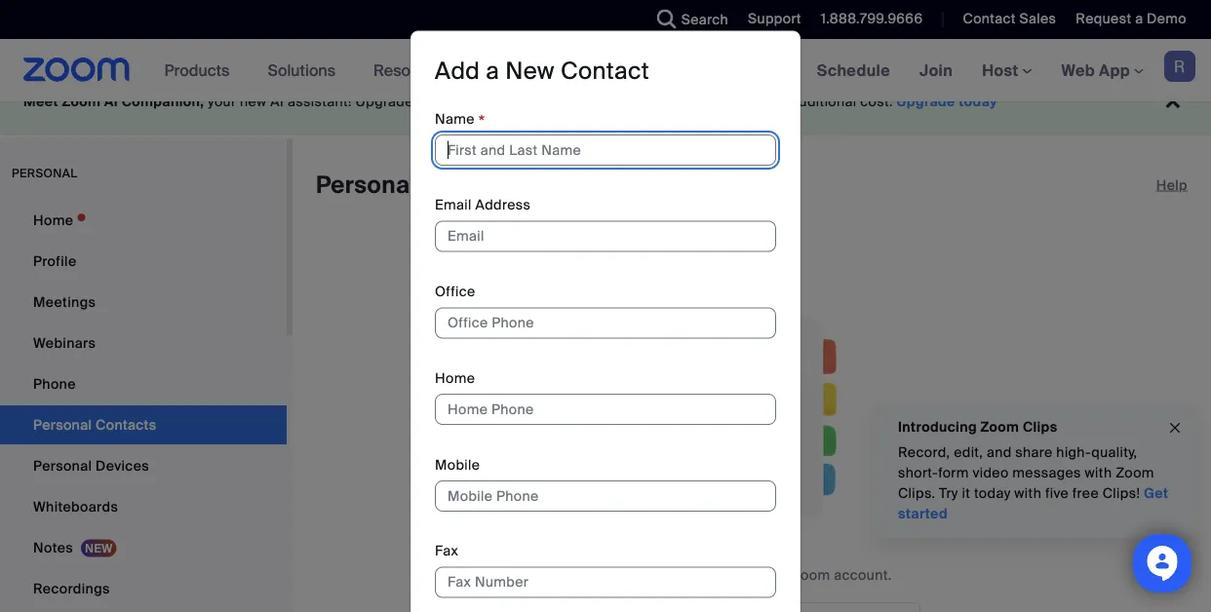 Task type: vqa. For each thing, say whether or not it's contained in the screenshot.
the bottom your
yes



Task type: locate. For each thing, give the bounding box(es) containing it.
to right added at the right bottom
[[743, 566, 756, 584]]

notes link
[[0, 529, 287, 568]]

form
[[938, 464, 969, 482]]

plans & pricing
[[489, 61, 604, 81]]

personal inside menu
[[33, 457, 92, 475]]

five
[[1045, 485, 1069, 503]]

to left name
[[417, 93, 430, 111]]

assistant!
[[288, 93, 352, 111]]

ai
[[104, 93, 118, 111], [270, 93, 284, 111], [656, 93, 670, 111]]

home inside add a new contact dialog
[[435, 369, 475, 387]]

personal up whiteboards
[[33, 457, 92, 475]]

1 horizontal spatial ai
[[270, 93, 284, 111]]

clips.
[[898, 485, 936, 503]]

zoom up clips!
[[1116, 464, 1155, 482]]

to
[[417, 93, 430, 111], [639, 93, 652, 111], [743, 566, 756, 584]]

today inside meet zoom ai companion, footer
[[959, 93, 998, 111]]

1 vertical spatial and
[[987, 444, 1012, 462]]

profile link
[[0, 242, 287, 281]]

1 vertical spatial your
[[760, 566, 788, 584]]

companion
[[673, 93, 750, 111]]

home up profile
[[33, 211, 73, 229]]

today inside record, edit, and share high-quality, short-form video messages with zoom clips. try it today with five free clips!
[[974, 485, 1011, 503]]

with up free
[[1085, 464, 1112, 482]]

0 vertical spatial personal
[[316, 170, 417, 200]]

a inside add a new contact dialog
[[486, 55, 500, 86]]

your left new
[[208, 93, 236, 111]]

join link
[[905, 39, 968, 101]]

ai right new
[[270, 93, 284, 111]]

1 horizontal spatial contact
[[963, 10, 1016, 28]]

0 horizontal spatial a
[[486, 55, 500, 86]]

your right added at the right bottom
[[760, 566, 788, 584]]

your
[[208, 93, 236, 111], [760, 566, 788, 584]]

your for to
[[760, 566, 788, 584]]

and inside record, edit, and share high-quality, short-form video messages with zoom clips. try it today with five free clips!
[[987, 444, 1012, 462]]

1 horizontal spatial with
[[1085, 464, 1112, 482]]

additional
[[791, 93, 857, 111]]

to right access
[[639, 93, 652, 111]]

0 vertical spatial and
[[534, 93, 559, 111]]

home down office
[[435, 369, 475, 387]]

and left get
[[534, 93, 559, 111]]

1 vertical spatial personal
[[33, 457, 92, 475]]

plans
[[489, 61, 531, 81]]

notes
[[33, 539, 73, 557]]

add image
[[799, 610, 813, 613]]

0 horizontal spatial with
[[1015, 485, 1042, 503]]

messages
[[1013, 464, 1081, 482]]

2 horizontal spatial ai
[[656, 93, 670, 111]]

personal
[[12, 166, 78, 181]]

personal devices
[[33, 457, 149, 475]]

today
[[959, 93, 998, 111], [974, 485, 1011, 503]]

home inside personal menu menu
[[33, 211, 73, 229]]

today down video at the bottom right
[[974, 485, 1011, 503]]

1.888.799.9666 button
[[806, 0, 928, 39], [821, 10, 923, 28]]

1 horizontal spatial your
[[760, 566, 788, 584]]

banner containing schedule
[[0, 39, 1211, 103]]

1 horizontal spatial upgrade
[[897, 93, 956, 111]]

upgrade right assistant!
[[356, 93, 413, 111]]

1 vertical spatial home
[[435, 369, 475, 387]]

record, edit, and share high-quality, short-form video messages with zoom clips. try it today with five free clips!
[[898, 444, 1155, 503]]

and up video at the bottom right
[[987, 444, 1012, 462]]

1 horizontal spatial personal
[[316, 170, 417, 200]]

high-
[[1057, 444, 1092, 462]]

1 vertical spatial with
[[1015, 485, 1042, 503]]

request a demo link
[[1061, 0, 1211, 39], [1076, 10, 1187, 28]]

1 vertical spatial a
[[486, 55, 500, 86]]

with
[[1085, 464, 1112, 482], [1015, 485, 1042, 503]]

Mobile text field
[[435, 481, 776, 512]]

0 vertical spatial a
[[1135, 10, 1143, 28]]

today down contact sales on the right of the page
[[959, 93, 998, 111]]

webinars link
[[0, 324, 287, 363]]

upgrade
[[356, 93, 413, 111], [897, 93, 956, 111]]

2 upgrade from the left
[[897, 93, 956, 111]]

meet zoom ai companion, your new ai assistant! upgrade to zoom one pro and get access to ai companion at no additional cost. upgrade today
[[23, 93, 998, 111]]

name *
[[435, 110, 485, 133]]

schedule link
[[802, 39, 905, 101]]

*
[[479, 110, 485, 133]]

schedule
[[817, 60, 891, 80]]

a left demo
[[1135, 10, 1143, 28]]

1 upgrade from the left
[[356, 93, 413, 111]]

access
[[588, 93, 635, 111]]

0 horizontal spatial contact
[[561, 55, 649, 86]]

free
[[1073, 485, 1099, 503]]

and
[[534, 93, 559, 111], [987, 444, 1012, 462]]

your inside meet zoom ai companion, footer
[[208, 93, 236, 111]]

personal left email
[[316, 170, 417, 200]]

zoom
[[62, 93, 101, 111], [434, 93, 472, 111], [981, 418, 1020, 436], [1116, 464, 1155, 482], [792, 566, 831, 584]]

personal menu menu
[[0, 201, 287, 613]]

0 horizontal spatial personal
[[33, 457, 92, 475]]

name
[[435, 110, 475, 128]]

phone
[[33, 375, 76, 393]]

a for add
[[486, 55, 500, 86]]

get started link
[[898, 485, 1169, 523]]

with down messages
[[1015, 485, 1042, 503]]

no contacts added to your zoom account.
[[612, 566, 892, 584]]

0 vertical spatial today
[[959, 93, 998, 111]]

upgrade down join
[[897, 93, 956, 111]]

0 horizontal spatial ai
[[104, 93, 118, 111]]

0 horizontal spatial home
[[33, 211, 73, 229]]

add
[[435, 55, 480, 86]]

personal
[[316, 170, 417, 200], [33, 457, 92, 475]]

ai down zoom logo
[[104, 93, 118, 111]]

banner
[[0, 39, 1211, 103]]

contact
[[963, 10, 1016, 28], [561, 55, 649, 86]]

fax
[[435, 542, 459, 560]]

contact sales link
[[948, 0, 1061, 39], [963, 10, 1057, 28]]

a
[[1135, 10, 1143, 28], [486, 55, 500, 86]]

zoom left clips
[[981, 418, 1020, 436]]

record,
[[898, 444, 950, 462]]

account.
[[834, 566, 892, 584]]

1 vertical spatial today
[[974, 485, 1011, 503]]

1 horizontal spatial and
[[987, 444, 1012, 462]]

0 horizontal spatial and
[[534, 93, 559, 111]]

1 horizontal spatial a
[[1135, 10, 1143, 28]]

0 vertical spatial home
[[33, 211, 73, 229]]

1 horizontal spatial to
[[639, 93, 652, 111]]

contact inside dialog
[[561, 55, 649, 86]]

0 horizontal spatial your
[[208, 93, 236, 111]]

contact up access
[[561, 55, 649, 86]]

a up "one" on the left top of page
[[486, 55, 500, 86]]

plans & pricing link
[[489, 61, 604, 81], [489, 61, 604, 81]]

webinars
[[33, 334, 96, 352]]

1 vertical spatial contact
[[561, 55, 649, 86]]

contact sales link up join
[[948, 0, 1061, 39]]

ai left 'companion'
[[656, 93, 670, 111]]

support link
[[733, 0, 806, 39], [748, 10, 802, 28]]

contact left sales
[[963, 10, 1016, 28]]

recordings
[[33, 580, 110, 598]]

0 horizontal spatial upgrade
[[356, 93, 413, 111]]

0 vertical spatial your
[[208, 93, 236, 111]]

1 horizontal spatial home
[[435, 369, 475, 387]]



Task type: describe. For each thing, give the bounding box(es) containing it.
personal for personal devices
[[33, 457, 92, 475]]

Home text field
[[435, 394, 776, 425]]

product information navigation
[[150, 39, 618, 103]]

zoom inside record, edit, and share high-quality, short-form video messages with zoom clips. try it today with five free clips!
[[1116, 464, 1155, 482]]

email
[[435, 196, 472, 214]]

one
[[476, 93, 504, 111]]

zoom down zoom logo
[[62, 93, 101, 111]]

started
[[898, 505, 948, 523]]

it
[[962, 485, 971, 503]]

zoom logo image
[[23, 58, 130, 82]]

no
[[770, 93, 787, 111]]

clips!
[[1103, 485, 1140, 503]]

0 vertical spatial contact
[[963, 10, 1016, 28]]

no
[[612, 566, 631, 584]]

personal for personal contacts
[[316, 170, 417, 200]]

personal contacts
[[316, 170, 527, 200]]

new
[[240, 93, 267, 111]]

at
[[754, 93, 767, 111]]

help
[[1156, 176, 1188, 194]]

whiteboards
[[33, 498, 118, 516]]

introducing
[[898, 418, 977, 436]]

2 horizontal spatial to
[[743, 566, 756, 584]]

share
[[1016, 444, 1053, 462]]

demo
[[1147, 10, 1187, 28]]

profile
[[33, 252, 77, 270]]

devices
[[96, 457, 149, 475]]

0 horizontal spatial to
[[417, 93, 430, 111]]

Fax text field
[[435, 567, 776, 598]]

get started
[[898, 485, 1169, 523]]

home link
[[0, 201, 287, 240]]

your for companion,
[[208, 93, 236, 111]]

clips
[[1023, 418, 1058, 436]]

&
[[535, 61, 546, 81]]

2 ai from the left
[[270, 93, 284, 111]]

contacts
[[422, 170, 527, 200]]

quality,
[[1092, 444, 1138, 462]]

contacts
[[635, 566, 693, 584]]

3 ai from the left
[[656, 93, 670, 111]]

short-
[[898, 464, 938, 482]]

added
[[697, 566, 739, 584]]

a for request
[[1135, 10, 1143, 28]]

address
[[475, 196, 531, 214]]

new
[[505, 55, 555, 86]]

try
[[939, 485, 959, 503]]

meetings navigation
[[802, 39, 1211, 103]]

companion,
[[122, 93, 204, 111]]

support
[[748, 10, 802, 28]]

help link
[[1156, 170, 1188, 201]]

1.888.799.9666
[[821, 10, 923, 28]]

cost.
[[860, 93, 893, 111]]

Email Address text field
[[435, 221, 776, 252]]

meetings
[[33, 293, 96, 311]]

office
[[435, 283, 475, 301]]

pro
[[508, 93, 530, 111]]

personal devices link
[[0, 447, 287, 486]]

email address
[[435, 196, 531, 214]]

contact sales
[[963, 10, 1057, 28]]

First and Last Name text field
[[435, 134, 776, 166]]

join
[[920, 60, 953, 80]]

contact sales link up meetings navigation
[[963, 10, 1057, 28]]

1 ai from the left
[[104, 93, 118, 111]]

video
[[973, 464, 1009, 482]]

upgrade today link
[[897, 93, 998, 111]]

and inside meet zoom ai companion, footer
[[534, 93, 559, 111]]

mobile
[[435, 456, 480, 474]]

request
[[1076, 10, 1132, 28]]

sales
[[1020, 10, 1057, 28]]

meet zoom ai companion, footer
[[0, 68, 1211, 136]]

request a demo
[[1076, 10, 1187, 28]]

get
[[1144, 485, 1169, 503]]

meetings link
[[0, 283, 287, 322]]

add a new contact dialog
[[411, 31, 801, 613]]

close image
[[1167, 417, 1183, 440]]

zoom up the "add" 'icon'
[[792, 566, 831, 584]]

pricing
[[551, 61, 604, 81]]

meet
[[23, 93, 58, 111]]

introducing zoom clips
[[898, 418, 1058, 436]]

recordings link
[[0, 570, 287, 609]]

edit,
[[954, 444, 983, 462]]

phone link
[[0, 365, 287, 404]]

add a new contact
[[435, 55, 649, 86]]

get
[[562, 93, 584, 111]]

0 vertical spatial with
[[1085, 464, 1112, 482]]

Office Phone text field
[[435, 308, 776, 339]]

whiteboards link
[[0, 488, 287, 527]]

zoom down add
[[434, 93, 472, 111]]



